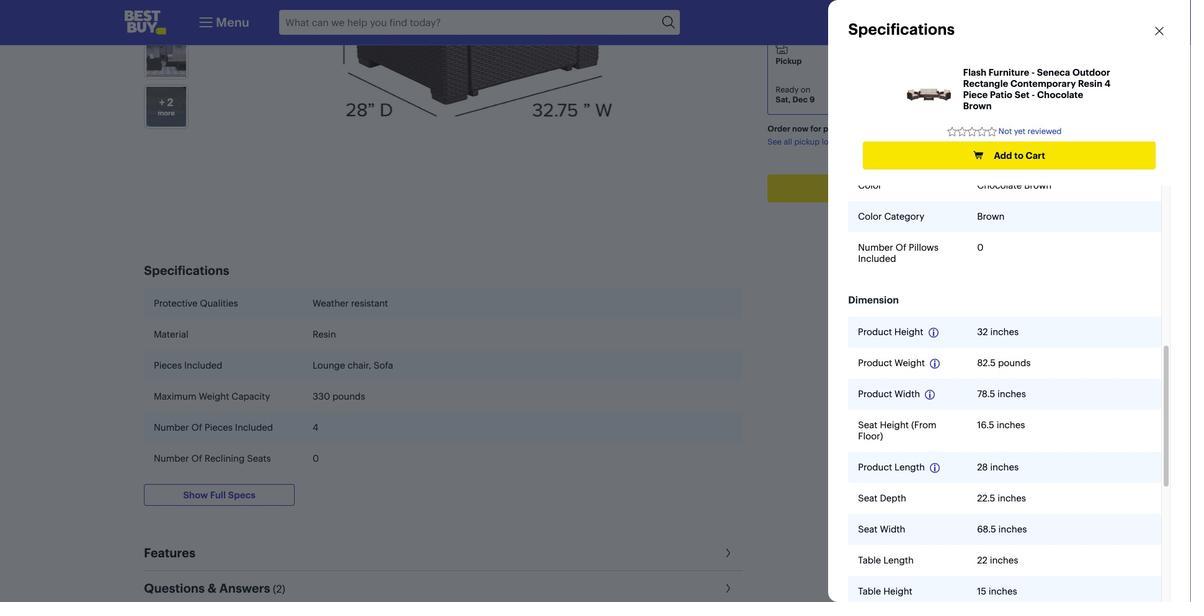 Task type: describe. For each thing, give the bounding box(es) containing it.
features
[[144, 545, 196, 561]]

not yet reviewed link
[[947, 126, 1062, 137]]

number of reclining seats
[[154, 453, 271, 464]]

flash furniture - seneca outdoor rectangle contemporary resin 4 piece patio set - chocolate brown
[[964, 66, 1111, 112]]

0 horizontal spatial included
[[184, 359, 222, 371]]

order
[[768, 124, 791, 134]]

weight for product
[[895, 357, 925, 369]]

included for pieces
[[235, 422, 273, 433]]

show
[[183, 489, 208, 501]]

1 vertical spatial pieces
[[205, 422, 233, 433]]

inches for 78.5 inches
[[998, 388, 1026, 400]]

height for product
[[895, 326, 924, 337]]

protective qualities
[[154, 297, 238, 309]]

22.5 inches
[[978, 492, 1026, 504]]

color category
[[858, 211, 925, 222]]

82.5 pounds
[[978, 357, 1031, 369]]

22 inches
[[978, 554, 1019, 566]]

contemporary
[[1011, 78, 1076, 89]]

included for pillows
[[858, 253, 896, 265]]

on inside order now for pickup on sat, dec 9 at compton see all pickup locations
[[852, 124, 862, 134]]

0 horizontal spatial pieces
[[154, 359, 182, 371]]

seats
[[247, 453, 271, 464]]

330
[[313, 391, 330, 402]]

alt view zoom 17. flash furniture - seneca outdoor rectangle contemporary resin 4 piece patio set - chocolate brown. image
[[146, 87, 186, 127]]

brown inside the flash furniture - seneca outdoor rectangle contemporary resin 4 piece patio set - chocolate brown
[[964, 100, 992, 112]]

product width
[[858, 388, 920, 400]]

weight for maximum
[[199, 391, 229, 402]]

cart for the bottom add to cart button
[[898, 182, 918, 194]]

+
[[159, 96, 165, 109]]

at
[[905, 124, 912, 134]]

more
[[158, 108, 175, 117]]

height for seat
[[880, 419, 909, 431]]

2 inside the + 2 more
[[167, 96, 173, 109]]

protective
[[154, 297, 198, 309]]

floor)
[[858, 430, 883, 442]]

material
[[154, 328, 189, 340]]

sofa
[[374, 359, 393, 371]]

(
[[273, 582, 276, 595]]

order now for pickup on sat, dec 9 at compton see all pickup locations
[[768, 124, 950, 146]]

Type to search. Navigate forward to hear suggestions text field
[[279, 10, 659, 35]]

show full specs button
[[144, 484, 295, 506]]

lounge
[[313, 359, 345, 371]]

main element
[[196, 10, 250, 35]]

1 vertical spatial specifications
[[144, 263, 229, 278]]

pickup
[[776, 56, 802, 66]]

seat height (from floor)
[[858, 419, 937, 442]]

length for product length
[[895, 461, 925, 473]]

pounds for 82.5 pounds
[[998, 357, 1031, 369]]

82.5
[[978, 357, 996, 369]]

resin inside the flash furniture - seneca outdoor rectangle contemporary resin 4 piece patio set - chocolate brown
[[1079, 78, 1103, 89]]

22.5
[[978, 492, 996, 504]]

bestbuy.com image
[[124, 10, 166, 35]]

68.5
[[978, 523, 996, 535]]

reviewed
[[1028, 126, 1062, 136]]

alt view zoom 15. flash furniture - seneca outdoor rectangle contemporary resin 4 piece patio set - chocolate brown. image
[[146, 0, 186, 27]]

locations
[[822, 136, 856, 146]]

resistant
[[351, 297, 388, 309]]

product length
[[858, 461, 925, 473]]

0 horizontal spatial resin
[[313, 328, 336, 340]]

product height
[[858, 326, 924, 337]]

0 for number of pillows included
[[978, 242, 984, 254]]

dec inside ready on sat, dec 9
[[793, 94, 808, 104]]

pillows
[[909, 242, 939, 254]]

depth
[[880, 492, 907, 504]]

furniture
[[989, 66, 1030, 78]]

features button
[[144, 536, 743, 571]]

to for the bottom add to cart button
[[887, 182, 896, 194]]

inches for 68.5 inches
[[999, 523, 1027, 535]]

alt view zoom 16. flash furniture - seneca outdoor rectangle contemporary resin 4 piece patio set - chocolate brown. image
[[146, 37, 186, 77]]

22
[[978, 554, 988, 566]]

capacity
[[232, 391, 270, 402]]

1 vertical spatial chocolate
[[978, 180, 1022, 191]]

not yet reviewed
[[999, 126, 1062, 136]]

dimension
[[848, 294, 899, 306]]

lounge chair, sofa
[[313, 359, 393, 371]]

compton
[[914, 124, 950, 134]]

flash
[[964, 66, 987, 78]]

32 inches
[[978, 326, 1019, 337]]

see
[[768, 136, 782, 146]]

1 - from the top
[[1032, 66, 1035, 78]]

save image
[[1013, 182, 1028, 197]]

qualities
[[200, 297, 238, 309]]

product width info image
[[925, 390, 935, 400]]

height for table
[[884, 585, 913, 597]]

0 horizontal spatial 4
[[313, 422, 319, 433]]

outdoor
[[1073, 66, 1111, 78]]

full
[[210, 489, 226, 501]]

ready
[[776, 84, 799, 94]]

)
[[282, 582, 285, 595]]

+ 2 more
[[158, 96, 175, 117]]

4 inside the flash furniture - seneca outdoor rectangle contemporary resin 4 piece patio set - chocolate brown
[[1105, 78, 1111, 89]]

78.5 inches
[[978, 388, 1026, 400]]

now
[[793, 124, 809, 134]]

inches for 32 inches
[[991, 326, 1019, 337]]

width for product width
[[895, 388, 920, 400]]

add for the bottom add to cart button
[[867, 182, 885, 194]]

&
[[208, 580, 217, 596]]

length for table length
[[884, 554, 914, 566]]

product for product height
[[858, 326, 893, 337]]

reclining
[[205, 453, 245, 464]]

inches for 22 inches
[[990, 554, 1019, 566]]

2 inside questions & answers ( 2 )
[[276, 582, 282, 595]]

rectangle
[[964, 78, 1009, 89]]

(from
[[912, 419, 937, 431]]

0 vertical spatial add to cart button
[[863, 142, 1156, 169]]

weather resistant
[[313, 297, 388, 309]]

all
[[784, 136, 793, 146]]

1 horizontal spatial pickup
[[824, 124, 850, 134]]

show full specs
[[183, 489, 256, 501]]

32
[[978, 326, 988, 337]]

0 for number of reclining seats
[[313, 453, 319, 464]]

15 inches
[[978, 585, 1018, 597]]

seat width
[[858, 523, 906, 535]]



Task type: vqa. For each thing, say whether or not it's contained in the screenshot.


Task type: locate. For each thing, give the bounding box(es) containing it.
0 vertical spatial width
[[895, 388, 920, 400]]

0 vertical spatial pieces
[[154, 359, 182, 371]]

height down table length at right bottom
[[884, 585, 913, 597]]

1 vertical spatial cart
[[898, 182, 918, 194]]

pickup up locations
[[824, 124, 850, 134]]

inches right 32
[[991, 326, 1019, 337]]

1 horizontal spatial weight
[[895, 357, 925, 369]]

16.5 inches
[[978, 419, 1025, 431]]

to up color category
[[887, 182, 896, 194]]

1 vertical spatial of
[[191, 422, 202, 433]]

pieces included
[[154, 359, 222, 371]]

inches right 22
[[990, 554, 1019, 566]]

1 horizontal spatial cart
[[1026, 149, 1046, 161]]

number down color category
[[858, 242, 894, 254]]

height left "(from"
[[880, 419, 909, 431]]

length up table height
[[884, 554, 914, 566]]

1 vertical spatial resin
[[313, 328, 336, 340]]

0 vertical spatial included
[[858, 253, 896, 265]]

0 vertical spatial number
[[858, 242, 894, 254]]

add to cart up color category
[[867, 182, 918, 194]]

0 right pillows
[[978, 242, 984, 254]]

inches for 22.5 inches
[[998, 492, 1026, 504]]

2 horizontal spatial included
[[858, 253, 896, 265]]

0 horizontal spatial 2
[[167, 96, 173, 109]]

maximum weight capacity
[[154, 391, 270, 402]]

pounds right 330
[[333, 391, 365, 402]]

answers
[[219, 580, 270, 596]]

0 vertical spatial 4
[[1105, 78, 1111, 89]]

inches right 16.5
[[997, 419, 1025, 431]]

product down dimension
[[858, 326, 893, 337]]

cart for the top add to cart button
[[1026, 149, 1046, 161]]

seat inside seat height (from floor)
[[858, 419, 878, 431]]

on inside ready on sat, dec 9
[[801, 84, 811, 94]]

0 vertical spatial dec
[[793, 94, 808, 104]]

see all pickup locations button
[[768, 136, 856, 147]]

brown
[[964, 100, 992, 112], [1025, 180, 1052, 191], [978, 211, 1005, 222]]

inches right "78.5"
[[998, 388, 1026, 400]]

1 vertical spatial length
[[884, 554, 914, 566]]

width down depth
[[880, 523, 906, 535]]

1 vertical spatial dec
[[880, 124, 896, 134]]

add up color category
[[867, 182, 885, 194]]

height
[[895, 326, 924, 337], [880, 419, 909, 431], [884, 585, 913, 597]]

chocolate down not yet reviewed 'link'
[[978, 180, 1022, 191]]

chocolate brown
[[978, 180, 1052, 191]]

0 vertical spatial chocolate
[[1038, 89, 1084, 101]]

cart up category
[[898, 182, 918, 194]]

9 left at
[[898, 124, 903, 134]]

1 seat from the top
[[858, 419, 878, 431]]

height left product height info image
[[895, 326, 924, 337]]

add to cart button
[[863, 142, 1156, 169], [768, 175, 996, 203]]

1 vertical spatial add to cart
[[867, 182, 918, 194]]

2 - from the top
[[1032, 89, 1036, 101]]

included inside number of pillows included
[[858, 253, 896, 265]]

1 horizontal spatial 0
[[978, 242, 984, 254]]

0 vertical spatial 0
[[978, 242, 984, 254]]

1 vertical spatial color
[[858, 211, 882, 222]]

1 vertical spatial 9
[[898, 124, 903, 134]]

1 vertical spatial 2
[[276, 582, 282, 595]]

to for the top add to cart button
[[1015, 149, 1024, 161]]

table down table length at right bottom
[[858, 585, 881, 597]]

width
[[895, 388, 920, 400], [880, 523, 906, 535]]

2 product from the top
[[858, 357, 893, 369]]

2 vertical spatial included
[[235, 422, 273, 433]]

1 horizontal spatial 4
[[1105, 78, 1111, 89]]

0 vertical spatial specifications
[[848, 20, 955, 38]]

1 vertical spatial add
[[867, 182, 885, 194]]

patio
[[990, 89, 1013, 101]]

0 vertical spatial on
[[801, 84, 811, 94]]

1 table from the top
[[858, 554, 881, 566]]

of
[[896, 242, 907, 254], [191, 422, 202, 433], [191, 453, 202, 464]]

0 vertical spatial sat,
[[776, 94, 791, 104]]

seat left depth
[[858, 492, 878, 504]]

weight left product weight info image
[[895, 357, 925, 369]]

inches right 22.5
[[998, 492, 1026, 504]]

table length
[[858, 554, 914, 566]]

0 vertical spatial cart
[[1026, 149, 1046, 161]]

inches
[[991, 326, 1019, 337], [998, 388, 1026, 400], [997, 419, 1025, 431], [991, 461, 1019, 473], [998, 492, 1026, 504], [999, 523, 1027, 535], [990, 554, 1019, 566], [989, 585, 1018, 597]]

dec up now on the top of page
[[793, 94, 808, 104]]

height inside seat height (from floor)
[[880, 419, 909, 431]]

ready on sat, dec 9
[[776, 84, 815, 104]]

0 vertical spatial weight
[[895, 357, 925, 369]]

resin right seneca on the top
[[1079, 78, 1103, 89]]

add to cart button up color category
[[768, 175, 996, 203]]

weather
[[313, 297, 349, 309]]

0 horizontal spatial specifications
[[144, 263, 229, 278]]

set
[[1015, 89, 1030, 101]]

specs
[[228, 489, 256, 501]]

product
[[858, 326, 893, 337], [858, 357, 893, 369], [858, 388, 893, 400], [858, 461, 893, 473]]

dec inside order now for pickup on sat, dec 9 at compton see all pickup locations
[[880, 124, 896, 134]]

1 horizontal spatial on
[[852, 124, 862, 134]]

0 vertical spatial height
[[895, 326, 924, 337]]

0 right seats
[[313, 453, 319, 464]]

seat
[[858, 419, 878, 431], [858, 492, 878, 504], [858, 523, 878, 535]]

number down maximum
[[154, 422, 189, 433]]

pounds right 82.5
[[998, 357, 1031, 369]]

1 horizontal spatial chocolate
[[1038, 89, 1084, 101]]

product down product weight
[[858, 388, 893, 400]]

included up the 'maximum weight capacity' in the left bottom of the page
[[184, 359, 222, 371]]

1 vertical spatial brown
[[1025, 180, 1052, 191]]

cart down not yet reviewed
[[1026, 149, 1046, 161]]

weight up number of pieces included
[[199, 391, 229, 402]]

1 horizontal spatial to
[[1015, 149, 1024, 161]]

4 product from the top
[[858, 461, 893, 473]]

number of pillows included
[[858, 242, 939, 265]]

0 horizontal spatial on
[[801, 84, 811, 94]]

0 vertical spatial 2
[[167, 96, 173, 109]]

1 vertical spatial on
[[852, 124, 862, 134]]

close image
[[1154, 25, 1166, 37]]

3 product from the top
[[858, 388, 893, 400]]

0 vertical spatial length
[[895, 461, 925, 473]]

4
[[1105, 78, 1111, 89], [313, 422, 319, 433]]

product height info image
[[929, 328, 939, 337]]

0 vertical spatial pounds
[[998, 357, 1031, 369]]

add to cart down the yet
[[994, 149, 1046, 161]]

0 horizontal spatial to
[[887, 182, 896, 194]]

9 right ready
[[810, 94, 815, 104]]

16.5
[[978, 419, 995, 431]]

0 horizontal spatial weight
[[199, 391, 229, 402]]

1 horizontal spatial add to cart
[[994, 149, 1046, 161]]

1 vertical spatial table
[[858, 585, 881, 597]]

inches right the 68.5
[[999, 523, 1027, 535]]

category
[[885, 211, 925, 222]]

0 vertical spatial to
[[1015, 149, 1024, 161]]

color for color category
[[858, 211, 882, 222]]

68.5 inches
[[978, 523, 1027, 535]]

9 inside order now for pickup on sat, dec 9 at compton see all pickup locations
[[898, 124, 903, 134]]

width for seat width
[[880, 523, 906, 535]]

table down seat width
[[858, 554, 881, 566]]

4 right seneca on the top
[[1105, 78, 1111, 89]]

0 horizontal spatial sat,
[[776, 94, 791, 104]]

add to cart button down not yet reviewed 'link'
[[863, 142, 1156, 169]]

on right ready
[[801, 84, 811, 94]]

included
[[858, 253, 896, 265], [184, 359, 222, 371], [235, 422, 273, 433]]

0 horizontal spatial pounds
[[333, 391, 365, 402]]

product for product length
[[858, 461, 893, 473]]

sat,
[[776, 94, 791, 104], [864, 124, 879, 134]]

0 horizontal spatial 9
[[810, 94, 815, 104]]

- left seneca on the top
[[1032, 66, 1035, 78]]

flash furniture - seneca outdoor rectangle contemporary resin 4 piece patio set - chocolate brown image
[[907, 72, 951, 116]]

0 vertical spatial brown
[[964, 100, 992, 112]]

1 vertical spatial height
[[880, 419, 909, 431]]

on up locations
[[852, 124, 862, 134]]

chocolate
[[1038, 89, 1084, 101], [978, 180, 1022, 191]]

1 horizontal spatial resin
[[1079, 78, 1103, 89]]

sat, inside ready on sat, dec 9
[[776, 94, 791, 104]]

to down the yet
[[1015, 149, 1024, 161]]

number up show
[[154, 453, 189, 464]]

add
[[994, 149, 1013, 161], [867, 182, 885, 194]]

inches for 28 inches
[[991, 461, 1019, 473]]

2 right answers
[[276, 582, 282, 595]]

1 vertical spatial number
[[154, 422, 189, 433]]

9
[[810, 94, 815, 104], [898, 124, 903, 134]]

of left reclining
[[191, 453, 202, 464]]

sat, left at
[[864, 124, 879, 134]]

length
[[895, 461, 925, 473], [884, 554, 914, 566]]

330 pounds
[[313, 391, 365, 402]]

0 vertical spatial add
[[994, 149, 1013, 161]]

color for color
[[858, 180, 882, 191]]

0 vertical spatial -
[[1032, 66, 1035, 78]]

1 vertical spatial add to cart button
[[768, 175, 996, 203]]

of for pieces
[[191, 422, 202, 433]]

1 vertical spatial 0
[[313, 453, 319, 464]]

0 vertical spatial of
[[896, 242, 907, 254]]

seat for seat height (from floor)
[[858, 419, 878, 431]]

0 horizontal spatial chocolate
[[978, 180, 1022, 191]]

color
[[858, 180, 882, 191], [858, 211, 882, 222]]

included down capacity
[[235, 422, 273, 433]]

product weight
[[858, 357, 925, 369]]

table for table length
[[858, 554, 881, 566]]

questions & answers ( 2 )
[[144, 580, 285, 596]]

2 vertical spatial height
[[884, 585, 913, 597]]

3 seat from the top
[[858, 523, 878, 535]]

1 horizontal spatial specifications
[[848, 20, 955, 38]]

maximum
[[154, 391, 196, 402]]

included up dimension
[[858, 253, 896, 265]]

1 horizontal spatial pieces
[[205, 422, 233, 433]]

2 vertical spatial number
[[154, 453, 189, 464]]

brown down reviewed
[[1025, 180, 1052, 191]]

2 seat from the top
[[858, 492, 878, 504]]

1 color from the top
[[858, 180, 882, 191]]

piece
[[964, 89, 988, 101]]

28 inches
[[978, 461, 1019, 473]]

0 vertical spatial seat
[[858, 419, 878, 431]]

of left pillows
[[896, 242, 907, 254]]

inches right the 15
[[989, 585, 1018, 597]]

table
[[858, 554, 881, 566], [858, 585, 881, 597]]

seat depth
[[858, 492, 907, 504]]

0 horizontal spatial 0
[[313, 453, 319, 464]]

caret-right icon image
[[721, 546, 736, 561]]

1 vertical spatial pickup
[[795, 136, 820, 146]]

table for table height
[[858, 585, 881, 597]]

table height
[[858, 585, 913, 597]]

add to cart for the bottom add to cart button
[[867, 182, 918, 194]]

pounds for 330 pounds
[[333, 391, 365, 402]]

1 vertical spatial included
[[184, 359, 222, 371]]

seneca
[[1037, 66, 1071, 78]]

2 right +
[[167, 96, 173, 109]]

pounds
[[998, 357, 1031, 369], [333, 391, 365, 402]]

to
[[1015, 149, 1024, 161], [887, 182, 896, 194]]

color up color category
[[858, 180, 882, 191]]

2 color from the top
[[858, 211, 882, 222]]

78.5
[[978, 388, 995, 400]]

seat down product width
[[858, 419, 878, 431]]

product up product width
[[858, 357, 893, 369]]

color left category
[[858, 211, 882, 222]]

1 vertical spatial sat,
[[864, 124, 879, 134]]

1 horizontal spatial dec
[[880, 124, 896, 134]]

1 vertical spatial 4
[[313, 422, 319, 433]]

for
[[811, 124, 822, 134]]

not
[[999, 126, 1012, 136]]

2
[[167, 96, 173, 109], [276, 582, 282, 595]]

of for reclining
[[191, 453, 202, 464]]

2 vertical spatial of
[[191, 453, 202, 464]]

sat, up the order
[[776, 94, 791, 104]]

inches for 15 inches
[[989, 585, 1018, 597]]

seat down the seat depth on the right
[[858, 523, 878, 535]]

width left product width info image
[[895, 388, 920, 400]]

add down not yet reviewed 'link'
[[994, 149, 1013, 161]]

0 vertical spatial table
[[858, 554, 881, 566]]

1 horizontal spatial add
[[994, 149, 1013, 161]]

number inside number of pillows included
[[858, 242, 894, 254]]

0 horizontal spatial add
[[867, 182, 885, 194]]

add for the top add to cart button
[[994, 149, 1013, 161]]

1 vertical spatial weight
[[199, 391, 229, 402]]

0 vertical spatial color
[[858, 180, 882, 191]]

of down the 'maximum weight capacity' in the left bottom of the page
[[191, 422, 202, 433]]

product for product width
[[858, 388, 893, 400]]

sat, inside order now for pickup on sat, dec 9 at compton see all pickup locations
[[864, 124, 879, 134]]

chocolate down seneca on the top
[[1038, 89, 1084, 101]]

chair,
[[348, 359, 371, 371]]

- right set
[[1032, 89, 1036, 101]]

number for number of reclining seats
[[154, 453, 189, 464]]

0 horizontal spatial add to cart
[[867, 182, 918, 194]]

1 horizontal spatial included
[[235, 422, 273, 433]]

number for number of pillows included
[[858, 242, 894, 254]]

0 vertical spatial pickup
[[824, 124, 850, 134]]

yet
[[1015, 126, 1026, 136]]

length left product length info image
[[895, 461, 925, 473]]

seat for seat width
[[858, 523, 878, 535]]

4 down 330
[[313, 422, 319, 433]]

product for product weight
[[858, 357, 893, 369]]

0 horizontal spatial dec
[[793, 94, 808, 104]]

of inside number of pillows included
[[896, 242, 907, 254]]

number of pieces included
[[154, 422, 273, 433]]

questions
[[144, 580, 205, 596]]

0 horizontal spatial cart
[[898, 182, 918, 194]]

pickup down now on the top of page
[[795, 136, 820, 146]]

add to cart for the top add to cart button
[[994, 149, 1046, 161]]

28
[[978, 461, 988, 473]]

1 horizontal spatial 9
[[898, 124, 903, 134]]

product down floor)
[[858, 461, 893, 473]]

pickup
[[824, 124, 850, 134], [795, 136, 820, 146]]

1 horizontal spatial 2
[[276, 582, 282, 595]]

product length info image
[[930, 463, 940, 473]]

inches for 16.5 inches
[[997, 419, 1025, 431]]

2 vertical spatial seat
[[858, 523, 878, 535]]

dec left at
[[880, 124, 896, 134]]

9 inside ready on sat, dec 9
[[810, 94, 815, 104]]

15
[[978, 585, 987, 597]]

1 vertical spatial -
[[1032, 89, 1036, 101]]

product weight info image
[[930, 359, 940, 369]]

brown down rectangle
[[964, 100, 992, 112]]

resin up 'lounge'
[[313, 328, 336, 340]]

add to cart
[[994, 149, 1046, 161], [867, 182, 918, 194]]

0 vertical spatial add to cart
[[994, 149, 1046, 161]]

seat for seat depth
[[858, 492, 878, 504]]

0 vertical spatial resin
[[1079, 78, 1103, 89]]

inches right 28
[[991, 461, 1019, 473]]

pieces up reclining
[[205, 422, 233, 433]]

2 table from the top
[[858, 585, 881, 597]]

chocolate inside the flash furniture - seneca outdoor rectangle contemporary resin 4 piece patio set - chocolate brown
[[1038, 89, 1084, 101]]

1 horizontal spatial sat,
[[864, 124, 879, 134]]

1 vertical spatial pounds
[[333, 391, 365, 402]]

brown down chocolate brown
[[978, 211, 1005, 222]]

weight
[[895, 357, 925, 369], [199, 391, 229, 402]]

pieces down material
[[154, 359, 182, 371]]

1 product from the top
[[858, 326, 893, 337]]

0 horizontal spatial pickup
[[795, 136, 820, 146]]

2 vertical spatial brown
[[978, 211, 1005, 222]]

on
[[801, 84, 811, 94], [852, 124, 862, 134]]

number for number of pieces included
[[154, 422, 189, 433]]

of for pillows
[[896, 242, 907, 254]]

1 horizontal spatial pounds
[[998, 357, 1031, 369]]



